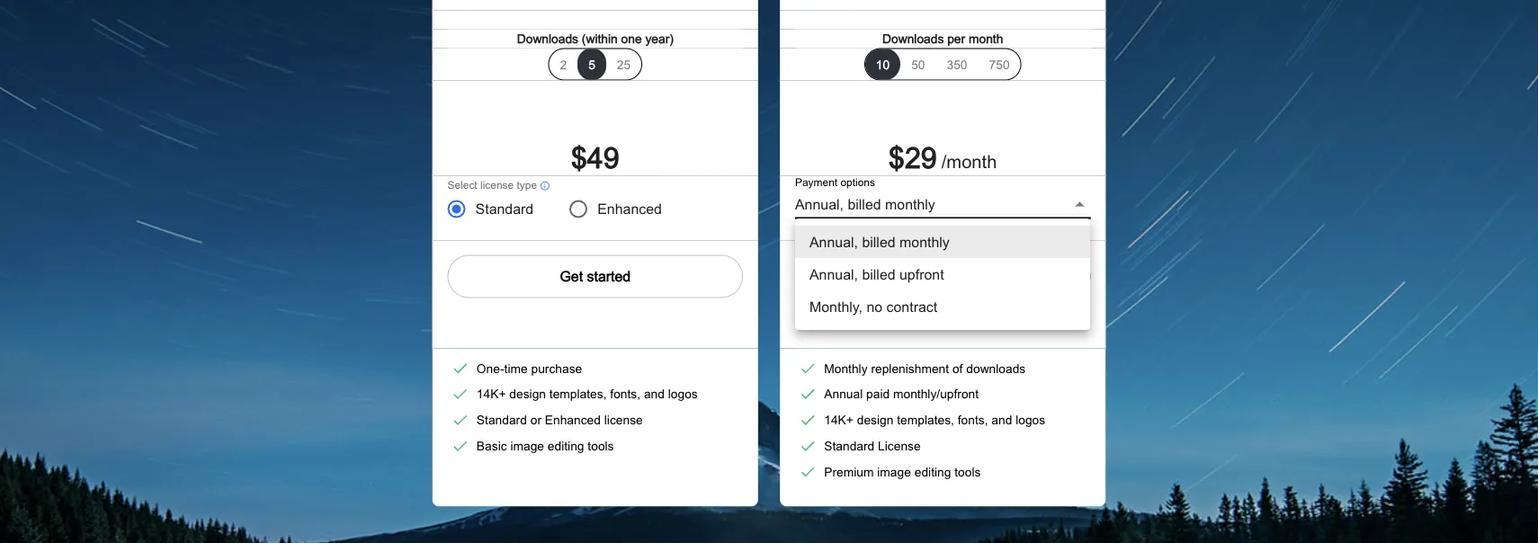 Task type: vqa. For each thing, say whether or not it's contained in the screenshot.
bottommost and
yes



Task type: describe. For each thing, give the bounding box(es) containing it.
$49
[[571, 141, 620, 175]]

annual, billed upfront option
[[795, 258, 1091, 291]]

or
[[531, 413, 542, 427]]

standard for standard or enhanced license
[[477, 413, 527, 427]]

1 horizontal spatial fonts,
[[958, 413, 988, 427]]

standard for standard license
[[825, 439, 875, 453]]

monthly for annual, billed monthly option on the right
[[900, 234, 950, 250]]

/month
[[942, 151, 997, 172]]

start a free trial
[[894, 268, 992, 285]]

50 button
[[901, 48, 936, 80]]

annual, for annual, billed upfront option
[[810, 266, 858, 283]]

get started button
[[448, 255, 743, 298]]

premium image editing tools
[[825, 465, 981, 479]]

5
[[589, 57, 596, 71]]

750
[[989, 57, 1010, 71]]

annual, billed monthly button
[[795, 190, 1091, 219]]

month
[[969, 31, 1004, 46]]

standard license
[[825, 439, 921, 453]]

trial
[[969, 268, 992, 285]]

10
[[876, 57, 890, 71]]

downloads
[[967, 361, 1026, 376]]

standard or enhanced license
[[477, 413, 643, 427]]

annual, billed monthly for annual, billed monthly option on the right
[[810, 234, 950, 250]]

billed for annual, billed monthly option on the right
[[862, 234, 896, 250]]

downloads (within one year)
[[517, 31, 674, 46]]

25
[[617, 57, 631, 71]]

annual, for annual, billed monthly option on the right
[[810, 234, 858, 250]]

premium
[[825, 465, 874, 479]]

billed for annual, billed upfront option
[[862, 266, 896, 283]]

get
[[560, 268, 583, 285]]

0 horizontal spatial fonts,
[[610, 387, 641, 402]]

0 horizontal spatial 14k+ design templates, fonts, and logos
[[477, 387, 698, 402]]

image for premium
[[878, 465, 911, 479]]

25 button
[[606, 48, 642, 80]]

0 horizontal spatial and
[[644, 387, 665, 402]]

monthly
[[825, 361, 868, 376]]

10 button
[[866, 48, 901, 80]]

downloads for downloads per month
[[883, 31, 944, 46]]

paid
[[867, 387, 890, 402]]

billed for annual, billed monthly dropdown button
[[848, 196, 882, 212]]

1 horizontal spatial logos
[[1016, 413, 1046, 427]]

monthly, no contract option
[[795, 291, 1091, 323]]

0 vertical spatial 14k+
[[477, 387, 506, 402]]

basic image editing tools
[[477, 439, 614, 453]]

0 vertical spatial templates,
[[550, 387, 607, 402]]

annual, billed upfront
[[810, 266, 944, 283]]

annual, billed monthly list box
[[795, 219, 1091, 330]]

standard for standard
[[476, 201, 534, 217]]

one-
[[477, 361, 504, 376]]



Task type: locate. For each thing, give the bounding box(es) containing it.
1 vertical spatial annual,
[[810, 234, 858, 250]]

fonts, down monthly/upfront
[[958, 413, 988, 427]]

free
[[940, 268, 965, 285]]

1 horizontal spatial editing
[[915, 465, 952, 479]]

replenishment
[[871, 361, 949, 376]]

14k+ design templates, fonts, and logos
[[477, 387, 698, 402], [825, 413, 1046, 427]]

start
[[894, 268, 925, 285]]

downloads for downloads (within one year)
[[517, 31, 579, 46]]

editing down the standard or enhanced license
[[548, 439, 585, 453]]

monthly/upfront
[[894, 387, 979, 402]]

0 vertical spatial annual,
[[795, 196, 844, 212]]

750 button
[[979, 48, 1021, 80]]

0 horizontal spatial templates,
[[550, 387, 607, 402]]

image
[[511, 439, 544, 453], [878, 465, 911, 479]]

1 vertical spatial fonts,
[[958, 413, 988, 427]]

enhanced right or
[[545, 413, 601, 427]]

tools for premium image editing tools
[[955, 465, 981, 479]]

0 vertical spatial annual, billed monthly
[[795, 196, 936, 212]]

350
[[947, 57, 968, 71]]

1 vertical spatial tools
[[955, 465, 981, 479]]

tools down license
[[588, 439, 614, 453]]

0 vertical spatial logos
[[668, 387, 698, 402]]

templates, up the standard or enhanced license
[[550, 387, 607, 402]]

design down one-time purchase
[[510, 387, 546, 402]]

0 vertical spatial monthly
[[885, 196, 936, 212]]

editing for basic image editing tools
[[548, 439, 585, 453]]

editing down license
[[915, 465, 952, 479]]

0 vertical spatial editing
[[548, 439, 585, 453]]

time
[[504, 361, 528, 376]]

1 vertical spatial annual, billed monthly
[[810, 234, 950, 250]]

1 horizontal spatial design
[[857, 413, 894, 427]]

0 vertical spatial design
[[510, 387, 546, 402]]

image down license
[[878, 465, 911, 479]]

0 vertical spatial image
[[511, 439, 544, 453]]

monthly up upfront
[[900, 234, 950, 250]]

tools
[[588, 439, 614, 453], [955, 465, 981, 479]]

0 vertical spatial billed
[[848, 196, 882, 212]]

editing
[[548, 439, 585, 453], [915, 465, 952, 479]]

monthly for annual, billed monthly dropdown button
[[885, 196, 936, 212]]

license
[[878, 439, 921, 453]]

350 button
[[936, 48, 979, 80]]

1 vertical spatial enhanced
[[545, 413, 601, 427]]

billed inside dropdown button
[[848, 196, 882, 212]]

2 vertical spatial billed
[[862, 266, 896, 283]]

annual, inside dropdown button
[[795, 196, 844, 212]]

14k+
[[477, 387, 506, 402], [825, 413, 854, 427]]

(within
[[582, 31, 618, 46]]

0 vertical spatial enhanced
[[598, 201, 662, 217]]

monthly,
[[810, 298, 863, 315]]

0 horizontal spatial editing
[[548, 439, 585, 453]]

2 button
[[549, 48, 578, 80]]

0 horizontal spatial design
[[510, 387, 546, 402]]

0 horizontal spatial image
[[511, 439, 544, 453]]

5 button
[[578, 48, 606, 80]]

annual paid monthly/upfront
[[825, 387, 979, 402]]

annual, for annual, billed monthly dropdown button
[[795, 196, 844, 212]]

started
[[587, 268, 631, 285]]

1 horizontal spatial and
[[992, 413, 1013, 427]]

1 vertical spatial 14k+
[[825, 413, 854, 427]]

enhanced
[[598, 201, 662, 217], [545, 413, 601, 427]]

1 vertical spatial design
[[857, 413, 894, 427]]

1 vertical spatial editing
[[915, 465, 952, 479]]

1 vertical spatial templates,
[[897, 413, 955, 427]]

image for basic
[[511, 439, 544, 453]]

annual, billed monthly down $29
[[795, 196, 936, 212]]

of
[[953, 361, 963, 376]]

monthly inside option
[[900, 234, 950, 250]]

1 horizontal spatial templates,
[[897, 413, 955, 427]]

1 vertical spatial 14k+ design templates, fonts, and logos
[[825, 413, 1046, 427]]

design
[[510, 387, 546, 402], [857, 413, 894, 427]]

templates, down monthly/upfront
[[897, 413, 955, 427]]

enhanced inside license-selector-radio-buttons-group-label option group
[[598, 201, 662, 217]]

1 horizontal spatial tools
[[955, 465, 981, 479]]

1 downloads from the left
[[517, 31, 579, 46]]

0 vertical spatial fonts,
[[610, 387, 641, 402]]

0 vertical spatial standard
[[476, 201, 534, 217]]

annual, billed monthly for annual, billed monthly dropdown button
[[795, 196, 936, 212]]

2
[[560, 57, 567, 71]]

1 horizontal spatial 14k+
[[825, 413, 854, 427]]

upfront
[[900, 266, 944, 283]]

annual, billed monthly up annual, billed upfront
[[810, 234, 950, 250]]

14k+ design templates, fonts, and logos up the standard or enhanced license
[[477, 387, 698, 402]]

14k+ down one- in the left bottom of the page
[[477, 387, 506, 402]]

contract
[[887, 298, 938, 315]]

0 horizontal spatial 14k+
[[477, 387, 506, 402]]

per
[[948, 31, 966, 46]]

2 vertical spatial annual,
[[810, 266, 858, 283]]

a
[[929, 268, 936, 285]]

tools for basic image editing tools
[[588, 439, 614, 453]]

image down or
[[511, 439, 544, 453]]

downloads per month
[[883, 31, 1004, 46]]

1 vertical spatial image
[[878, 465, 911, 479]]

downloads up 50 "button"
[[883, 31, 944, 46]]

1 vertical spatial billed
[[862, 234, 896, 250]]

1 horizontal spatial 14k+ design templates, fonts, and logos
[[825, 413, 1046, 427]]

monthly replenishment of downloads
[[825, 361, 1026, 376]]

and
[[644, 387, 665, 402], [992, 413, 1013, 427]]

$29 /month
[[889, 141, 997, 175]]

14k+ down annual
[[825, 413, 854, 427]]

annual, billed monthly option
[[795, 226, 1091, 258]]

downloads up 2 button
[[517, 31, 579, 46]]

0 vertical spatial 14k+ design templates, fonts, and logos
[[477, 387, 698, 402]]

0 horizontal spatial downloads
[[517, 31, 579, 46]]

0 horizontal spatial logos
[[668, 387, 698, 402]]

1 vertical spatial standard
[[477, 413, 527, 427]]

2 vertical spatial standard
[[825, 439, 875, 453]]

annual, billed monthly inside dropdown button
[[795, 196, 936, 212]]

monthly down $29
[[885, 196, 936, 212]]

monthly, no contract
[[810, 298, 938, 315]]

standard
[[476, 201, 534, 217], [477, 413, 527, 427], [825, 439, 875, 453]]

year)
[[646, 31, 674, 46]]

1 horizontal spatial downloads
[[883, 31, 944, 46]]

tools down monthly/upfront
[[955, 465, 981, 479]]

1 horizontal spatial image
[[878, 465, 911, 479]]

one-time purchase
[[477, 361, 582, 376]]

monthly inside dropdown button
[[885, 196, 936, 212]]

start a free trial button
[[795, 255, 1091, 298]]

logos
[[668, 387, 698, 402], [1016, 413, 1046, 427]]

design down paid at the right of the page
[[857, 413, 894, 427]]

1 vertical spatial logos
[[1016, 413, 1046, 427]]

0 vertical spatial and
[[644, 387, 665, 402]]

fonts, up license
[[610, 387, 641, 402]]

basic
[[477, 439, 507, 453]]

editing for premium image editing tools
[[915, 465, 952, 479]]

annual
[[825, 387, 863, 402]]

annual, billed monthly inside option
[[810, 234, 950, 250]]

license-selector-radio-buttons-group-label option group
[[438, 198, 743, 220]]

50
[[912, 57, 926, 71]]

purchase
[[531, 361, 582, 376]]

get started
[[560, 268, 631, 285]]

downloads
[[517, 31, 579, 46], [883, 31, 944, 46]]

monthly
[[885, 196, 936, 212], [900, 234, 950, 250]]

enhanced down the $49
[[598, 201, 662, 217]]

billed
[[848, 196, 882, 212], [862, 234, 896, 250], [862, 266, 896, 283]]

0 vertical spatial tools
[[588, 439, 614, 453]]

standard inside license-selector-radio-buttons-group-label option group
[[476, 201, 534, 217]]

one
[[621, 31, 642, 46]]

no
[[867, 298, 883, 315]]

1 vertical spatial and
[[992, 413, 1013, 427]]

fonts,
[[610, 387, 641, 402], [958, 413, 988, 427]]

annual,
[[795, 196, 844, 212], [810, 234, 858, 250], [810, 266, 858, 283]]

license
[[605, 413, 643, 427]]

templates,
[[550, 387, 607, 402], [897, 413, 955, 427]]

annual, billed monthly
[[795, 196, 936, 212], [810, 234, 950, 250]]

2 downloads from the left
[[883, 31, 944, 46]]

$29
[[889, 141, 937, 175]]

0 horizontal spatial tools
[[588, 439, 614, 453]]

1 vertical spatial monthly
[[900, 234, 950, 250]]

14k+ design templates, fonts, and logos down monthly/upfront
[[825, 413, 1046, 427]]



